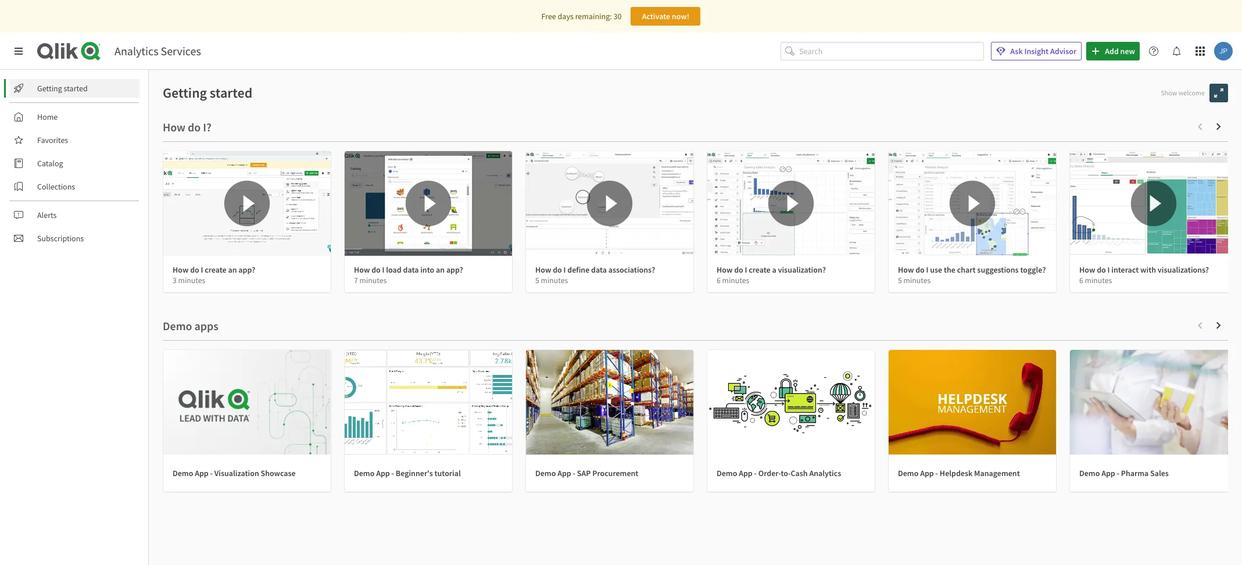 Task type: describe. For each thing, give the bounding box(es) containing it.
services
[[161, 44, 201, 58]]

favorites
[[37, 135, 68, 145]]

0 horizontal spatial analytics
[[115, 44, 158, 58]]

an inside how do i load data into an app? 7 minutes
[[436, 265, 445, 275]]

app for visualization
[[195, 468, 209, 478]]

data for associations?
[[591, 265, 607, 275]]

demo app - helpdesk management
[[898, 468, 1020, 478]]

order-
[[759, 468, 781, 478]]

how do i create an app? element
[[173, 265, 255, 275]]

collections link
[[9, 177, 140, 196]]

app for order-
[[739, 468, 753, 478]]

show welcome
[[1161, 88, 1205, 97]]

how do i use the chart suggestions toggle? element
[[898, 265, 1046, 275]]

searchbar element
[[781, 42, 984, 61]]

favorites link
[[9, 131, 140, 149]]

how for how do i create a visualization?
[[717, 265, 733, 275]]

5 inside the how do i use the chart suggestions toggle? 5 minutes
[[898, 276, 902, 285]]

suggestions
[[978, 265, 1019, 275]]

visualization?
[[778, 265, 826, 275]]

collections
[[37, 181, 75, 192]]

- for sap
[[573, 468, 576, 478]]

6 for how do i create a visualization?
[[717, 276, 721, 285]]

use
[[930, 265, 943, 275]]

add new
[[1105, 46, 1135, 56]]

i for how do i create an app?
[[201, 265, 203, 275]]

5 inside the how do i define data associations? 5 minutes
[[535, 276, 539, 285]]

activate
[[642, 11, 670, 22]]

demo for demo app - pharma sales
[[1080, 468, 1100, 478]]

how do i define data associations? image
[[526, 151, 694, 256]]

- for order-
[[754, 468, 757, 478]]

subscriptions link
[[9, 229, 140, 248]]

minutes for how do i create an app?
[[178, 276, 205, 285]]

how do i interact with visualizations? 6 minutes
[[1080, 265, 1209, 285]]

pharma
[[1121, 468, 1149, 478]]

analytics inside getting started main content
[[810, 468, 841, 478]]

ask
[[1011, 46, 1023, 56]]

create for a
[[749, 265, 771, 275]]

demo for demo app - visualization showcase
[[173, 468, 193, 478]]

6 for how do i interact with visualizations?
[[1080, 276, 1084, 285]]

getting started link
[[9, 79, 140, 98]]

getting inside the navigation pane element
[[37, 83, 62, 94]]

load
[[386, 265, 402, 275]]

app for pharma
[[1102, 468, 1116, 478]]

demo app - helpdesk management image
[[889, 350, 1056, 455]]

the
[[944, 265, 956, 275]]

demo app - beginner's tutorial
[[354, 468, 461, 478]]

i for how do i define data associations?
[[564, 265, 566, 275]]

started inside the navigation pane element
[[64, 83, 88, 94]]

how do i create a visualization? image
[[708, 151, 875, 256]]

- for helpdesk
[[936, 468, 938, 478]]

subscriptions
[[37, 233, 84, 244]]

chart
[[957, 265, 976, 275]]

app? inside how do i load data into an app? 7 minutes
[[446, 265, 463, 275]]

how for how do i create an app?
[[173, 265, 189, 275]]

now!
[[672, 11, 690, 22]]

add new button
[[1087, 42, 1140, 60]]

close sidebar menu image
[[14, 47, 23, 56]]

new
[[1121, 46, 1135, 56]]

demo app - pharma sales image
[[1070, 350, 1238, 455]]

show
[[1161, 88, 1178, 97]]

do for how do i create a visualization?
[[734, 265, 743, 275]]

navigation pane element
[[0, 74, 148, 252]]

- for beginner's
[[392, 468, 394, 478]]

analytics services
[[115, 44, 201, 58]]

i for how do i interact with visualizations?
[[1108, 265, 1110, 275]]

how do i use the chart suggestions toggle? 5 minutes
[[898, 265, 1046, 285]]

data for into
[[403, 265, 419, 275]]

james peterson image
[[1215, 42, 1233, 60]]

app for helpdesk
[[920, 468, 934, 478]]

how do i interact with visualizations? image
[[1070, 151, 1238, 256]]

30
[[614, 11, 622, 22]]

procurement
[[593, 468, 639, 478]]

do for how do i define data associations?
[[553, 265, 562, 275]]



Task type: vqa. For each thing, say whether or not it's contained in the screenshot.
Favorites
yes



Task type: locate. For each thing, give the bounding box(es) containing it.
days
[[558, 11, 574, 22]]

advisor
[[1051, 46, 1077, 56]]

how for how do i use the chart suggestions toggle?
[[898, 265, 914, 275]]

tutorial
[[435, 468, 461, 478]]

app left helpdesk
[[920, 468, 934, 478]]

minutes for how do i define data associations?
[[541, 276, 568, 285]]

do inside "how do i create an app? 3 minutes"
[[190, 265, 199, 275]]

3 do from the left
[[553, 265, 562, 275]]

an
[[228, 265, 237, 275], [436, 265, 445, 275]]

demo left the pharma
[[1080, 468, 1100, 478]]

i inside how do i load data into an app? 7 minutes
[[382, 265, 385, 275]]

5 - from the left
[[936, 468, 938, 478]]

how do i define data associations? 5 minutes
[[535, 265, 655, 285]]

analytics left services
[[115, 44, 158, 58]]

toggle?
[[1021, 265, 1046, 275]]

1 horizontal spatial data
[[591, 265, 607, 275]]

0 horizontal spatial 6
[[717, 276, 721, 285]]

demo for demo app - beginner's tutorial
[[354, 468, 375, 478]]

minutes inside the how do i define data associations? 5 minutes
[[541, 276, 568, 285]]

getting down services
[[163, 84, 207, 102]]

data inside how do i load data into an app? 7 minutes
[[403, 265, 419, 275]]

1 app? from the left
[[239, 265, 255, 275]]

2 minutes from the left
[[360, 276, 387, 285]]

1 i from the left
[[201, 265, 203, 275]]

3 demo from the left
[[535, 468, 556, 478]]

interact
[[1112, 265, 1139, 275]]

- for visualization
[[210, 468, 213, 478]]

minutes down "how do i create a visualization?" element
[[722, 276, 750, 285]]

2 app from the left
[[376, 468, 390, 478]]

activate now! link
[[631, 7, 701, 26]]

6 inside how do i create a visualization? 6 minutes
[[717, 276, 721, 285]]

how
[[173, 265, 189, 275], [354, 265, 370, 275], [535, 265, 551, 275], [717, 265, 733, 275], [898, 265, 914, 275], [1080, 265, 1096, 275]]

2 i from the left
[[382, 265, 385, 275]]

0 horizontal spatial an
[[228, 265, 237, 275]]

minutes down use
[[904, 276, 931, 285]]

an inside "how do i create an app? 3 minutes"
[[228, 265, 237, 275]]

demo left beginner's
[[354, 468, 375, 478]]

demo app - sap procurement image
[[526, 350, 694, 455]]

app for beginner's
[[376, 468, 390, 478]]

data inside the how do i define data associations? 5 minutes
[[591, 265, 607, 275]]

getting started inside getting started main content
[[163, 84, 252, 102]]

0 horizontal spatial create
[[205, 265, 227, 275]]

cash
[[791, 468, 808, 478]]

do inside the how do i use the chart suggestions toggle? 5 minutes
[[916, 265, 925, 275]]

home
[[37, 112, 58, 122]]

0 horizontal spatial getting
[[37, 83, 62, 94]]

1 5 from the left
[[535, 276, 539, 285]]

0 horizontal spatial 5
[[535, 276, 539, 285]]

app for sap
[[558, 468, 571, 478]]

beginner's
[[396, 468, 433, 478]]

how do i interact with visualizations? element
[[1080, 265, 1209, 275]]

1 - from the left
[[210, 468, 213, 478]]

3 app from the left
[[558, 468, 571, 478]]

how inside the how do i use the chart suggestions toggle? 5 minutes
[[898, 265, 914, 275]]

demo for demo app - helpdesk management
[[898, 468, 919, 478]]

ask insight advisor button
[[991, 42, 1082, 60]]

associations?
[[609, 265, 655, 275]]

i inside how do i create a visualization? 6 minutes
[[745, 265, 747, 275]]

1 horizontal spatial getting
[[163, 84, 207, 102]]

1 app from the left
[[195, 468, 209, 478]]

how do i create an app? 3 minutes
[[173, 265, 255, 285]]

i inside how do i interact with visualizations? 6 minutes
[[1108, 265, 1110, 275]]

create
[[205, 265, 227, 275], [749, 265, 771, 275]]

demo left helpdesk
[[898, 468, 919, 478]]

app left visualization
[[195, 468, 209, 478]]

5 app from the left
[[920, 468, 934, 478]]

minutes right 7
[[360, 276, 387, 285]]

7
[[354, 276, 358, 285]]

1 minutes from the left
[[178, 276, 205, 285]]

sales
[[1151, 468, 1169, 478]]

5 i from the left
[[926, 265, 929, 275]]

demo left sap
[[535, 468, 556, 478]]

0 horizontal spatial getting started
[[37, 83, 88, 94]]

1 horizontal spatial an
[[436, 265, 445, 275]]

4 demo from the left
[[717, 468, 737, 478]]

how do i load data into an app? element
[[354, 265, 463, 275]]

minutes inside the how do i use the chart suggestions toggle? 5 minutes
[[904, 276, 931, 285]]

i inside "how do i create an app? 3 minutes"
[[201, 265, 203, 275]]

a
[[772, 265, 777, 275]]

6 i from the left
[[1108, 265, 1110, 275]]

welcome
[[1179, 88, 1205, 97]]

app left beginner's
[[376, 468, 390, 478]]

free days remaining: 30
[[542, 11, 622, 22]]

-
[[210, 468, 213, 478], [392, 468, 394, 478], [573, 468, 576, 478], [754, 468, 757, 478], [936, 468, 938, 478], [1117, 468, 1120, 478]]

how inside how do i load data into an app? 7 minutes
[[354, 265, 370, 275]]

minutes down "interact"
[[1085, 276, 1112, 285]]

4 how from the left
[[717, 265, 733, 275]]

alerts
[[37, 210, 57, 220]]

analytics
[[115, 44, 158, 58], [810, 468, 841, 478]]

app left sap
[[558, 468, 571, 478]]

getting
[[37, 83, 62, 94], [163, 84, 207, 102]]

analytics right cash
[[810, 468, 841, 478]]

3 - from the left
[[573, 468, 576, 478]]

getting started inside getting started link
[[37, 83, 88, 94]]

do for how do i use the chart suggestions toggle?
[[916, 265, 925, 275]]

how left a
[[717, 265, 733, 275]]

- left sap
[[573, 468, 576, 478]]

- left order-
[[754, 468, 757, 478]]

4 minutes from the left
[[722, 276, 750, 285]]

how left "interact"
[[1080, 265, 1096, 275]]

i
[[201, 265, 203, 275], [382, 265, 385, 275], [564, 265, 566, 275], [745, 265, 747, 275], [926, 265, 929, 275], [1108, 265, 1110, 275]]

data right define
[[591, 265, 607, 275]]

how left use
[[898, 265, 914, 275]]

helpdesk
[[940, 468, 973, 478]]

how for how do i interact with visualizations?
[[1080, 265, 1096, 275]]

0 horizontal spatial app?
[[239, 265, 255, 275]]

do for how do i create an app?
[[190, 265, 199, 275]]

demo app - order-to-cash analytics
[[717, 468, 841, 478]]

2 5 from the left
[[898, 276, 902, 285]]

i for how do i use the chart suggestions toggle?
[[926, 265, 929, 275]]

3 i from the left
[[564, 265, 566, 275]]

4 app from the left
[[739, 468, 753, 478]]

app?
[[239, 265, 255, 275], [446, 265, 463, 275]]

0 horizontal spatial data
[[403, 265, 419, 275]]

do inside how do i create a visualization? 6 minutes
[[734, 265, 743, 275]]

2 app? from the left
[[446, 265, 463, 275]]

started inside main content
[[210, 84, 252, 102]]

how do i load data into an app? image
[[345, 151, 512, 256]]

minutes inside how do i interact with visualizations? 6 minutes
[[1085, 276, 1112, 285]]

- left the pharma
[[1117, 468, 1120, 478]]

i for how do i load data into an app?
[[382, 265, 385, 275]]

create for an
[[205, 265, 227, 275]]

1 horizontal spatial app?
[[446, 265, 463, 275]]

demo left order-
[[717, 468, 737, 478]]

how up 7
[[354, 265, 370, 275]]

2 do from the left
[[372, 265, 381, 275]]

app
[[195, 468, 209, 478], [376, 468, 390, 478], [558, 468, 571, 478], [739, 468, 753, 478], [920, 468, 934, 478], [1102, 468, 1116, 478]]

how for how do i define data associations?
[[535, 265, 551, 275]]

create inside how do i create a visualization? 6 minutes
[[749, 265, 771, 275]]

how inside how do i interact with visualizations? 6 minutes
[[1080, 265, 1096, 275]]

i inside the how do i define data associations? 5 minutes
[[564, 265, 566, 275]]

home link
[[9, 108, 140, 126]]

how do i create a visualization? 6 minutes
[[717, 265, 826, 285]]

minutes inside how do i load data into an app? 7 minutes
[[360, 276, 387, 285]]

minutes right 3
[[178, 276, 205, 285]]

app left the pharma
[[1102, 468, 1116, 478]]

demo app - beginner's tutorial image
[[345, 350, 512, 455]]

how do i create an app? image
[[163, 151, 331, 256]]

catalog link
[[9, 154, 140, 173]]

into
[[420, 265, 434, 275]]

6 app from the left
[[1102, 468, 1116, 478]]

alerts link
[[9, 206, 140, 224]]

0 vertical spatial analytics
[[115, 44, 158, 58]]

how do i create a visualization? element
[[717, 265, 826, 275]]

minutes inside how do i create a visualization? 6 minutes
[[722, 276, 750, 285]]

6
[[717, 276, 721, 285], [1080, 276, 1084, 285]]

1 vertical spatial analytics
[[810, 468, 841, 478]]

i inside the how do i use the chart suggestions toggle? 5 minutes
[[926, 265, 929, 275]]

5 minutes from the left
[[904, 276, 931, 285]]

5 how from the left
[[898, 265, 914, 275]]

how inside "how do i create an app? 3 minutes"
[[173, 265, 189, 275]]

1 data from the left
[[403, 265, 419, 275]]

remaining:
[[575, 11, 612, 22]]

visualization
[[214, 468, 259, 478]]

app left order-
[[739, 468, 753, 478]]

5 do from the left
[[916, 265, 925, 275]]

3 how from the left
[[535, 265, 551, 275]]

showcase
[[261, 468, 296, 478]]

activate now!
[[642, 11, 690, 22]]

ask insight advisor
[[1011, 46, 1077, 56]]

getting started main content
[[149, 70, 1242, 565]]

1 demo from the left
[[173, 468, 193, 478]]

getting inside main content
[[163, 84, 207, 102]]

3
[[173, 276, 177, 285]]

how inside how do i create a visualization? 6 minutes
[[717, 265, 733, 275]]

do inside how do i load data into an app? 7 minutes
[[372, 265, 381, 275]]

create inside "how do i create an app? 3 minutes"
[[205, 265, 227, 275]]

6 how from the left
[[1080, 265, 1096, 275]]

with
[[1141, 265, 1156, 275]]

getting started
[[37, 83, 88, 94], [163, 84, 252, 102]]

minutes inside "how do i create an app? 3 minutes"
[[178, 276, 205, 285]]

getting started down services
[[163, 84, 252, 102]]

6 do from the left
[[1097, 265, 1106, 275]]

2 demo from the left
[[354, 468, 375, 478]]

minutes for how do i create a visualization?
[[722, 276, 750, 285]]

demo app - sap procurement
[[535, 468, 639, 478]]

4 do from the left
[[734, 265, 743, 275]]

2 6 from the left
[[1080, 276, 1084, 285]]

2 how from the left
[[354, 265, 370, 275]]

do
[[190, 265, 199, 275], [372, 265, 381, 275], [553, 265, 562, 275], [734, 265, 743, 275], [916, 265, 925, 275], [1097, 265, 1106, 275]]

show welcome image
[[1215, 88, 1224, 98]]

app? inside "how do i create an app? 3 minutes"
[[239, 265, 255, 275]]

1 an from the left
[[228, 265, 237, 275]]

Search text field
[[800, 42, 984, 61]]

visualizations?
[[1158, 265, 1209, 275]]

minutes
[[178, 276, 205, 285], [360, 276, 387, 285], [541, 276, 568, 285], [722, 276, 750, 285], [904, 276, 931, 285], [1085, 276, 1112, 285]]

getting started up home link
[[37, 83, 88, 94]]

demo app - pharma sales
[[1080, 468, 1169, 478]]

how left define
[[535, 265, 551, 275]]

add
[[1105, 46, 1119, 56]]

1 create from the left
[[205, 265, 227, 275]]

insight
[[1025, 46, 1049, 56]]

minutes for how do i interact with visualizations?
[[1085, 276, 1112, 285]]

sap
[[577, 468, 591, 478]]

i for how do i create a visualization?
[[745, 265, 747, 275]]

- left beginner's
[[392, 468, 394, 478]]

free
[[542, 11, 556, 22]]

catalog
[[37, 158, 63, 169]]

how up 3
[[173, 265, 189, 275]]

how inside the how do i define data associations? 5 minutes
[[535, 265, 551, 275]]

how do i load data into an app? 7 minutes
[[354, 265, 463, 285]]

do for how do i load data into an app?
[[372, 265, 381, 275]]

demo for demo app - sap procurement
[[535, 468, 556, 478]]

5
[[535, 276, 539, 285], [898, 276, 902, 285]]

1 horizontal spatial create
[[749, 265, 771, 275]]

demo app - visualization showcase image
[[163, 350, 331, 455]]

6 - from the left
[[1117, 468, 1120, 478]]

data left into
[[403, 265, 419, 275]]

1 horizontal spatial getting started
[[163, 84, 252, 102]]

demo
[[173, 468, 193, 478], [354, 468, 375, 478], [535, 468, 556, 478], [717, 468, 737, 478], [898, 468, 919, 478], [1080, 468, 1100, 478]]

demo for demo app - order-to-cash analytics
[[717, 468, 737, 478]]

5 demo from the left
[[898, 468, 919, 478]]

data
[[403, 265, 419, 275], [591, 265, 607, 275]]

do inside the how do i define data associations? 5 minutes
[[553, 265, 562, 275]]

3 minutes from the left
[[541, 276, 568, 285]]

do inside how do i interact with visualizations? 6 minutes
[[1097, 265, 1106, 275]]

how for how do i load data into an app?
[[354, 265, 370, 275]]

demo left visualization
[[173, 468, 193, 478]]

getting up home
[[37, 83, 62, 94]]

0 horizontal spatial started
[[64, 83, 88, 94]]

demo app - order-to-cash analytics image
[[708, 350, 875, 455]]

4 i from the left
[[745, 265, 747, 275]]

minutes down define
[[541, 276, 568, 285]]

2 create from the left
[[749, 265, 771, 275]]

4 - from the left
[[754, 468, 757, 478]]

1 horizontal spatial analytics
[[810, 468, 841, 478]]

how do i define data associations? element
[[535, 265, 655, 275]]

demo app - visualization showcase
[[173, 468, 296, 478]]

1 do from the left
[[190, 265, 199, 275]]

- left helpdesk
[[936, 468, 938, 478]]

- left visualization
[[210, 468, 213, 478]]

1 how from the left
[[173, 265, 189, 275]]

started
[[64, 83, 88, 94], [210, 84, 252, 102]]

2 an from the left
[[436, 265, 445, 275]]

1 6 from the left
[[717, 276, 721, 285]]

analytics services element
[[115, 44, 201, 58]]

6 inside how do i interact with visualizations? 6 minutes
[[1080, 276, 1084, 285]]

1 horizontal spatial started
[[210, 84, 252, 102]]

2 data from the left
[[591, 265, 607, 275]]

1 horizontal spatial 6
[[1080, 276, 1084, 285]]

define
[[568, 265, 590, 275]]

6 minutes from the left
[[1085, 276, 1112, 285]]

6 demo from the left
[[1080, 468, 1100, 478]]

2 - from the left
[[392, 468, 394, 478]]

do for how do i interact with visualizations?
[[1097, 265, 1106, 275]]

to-
[[781, 468, 791, 478]]

management
[[974, 468, 1020, 478]]

1 horizontal spatial 5
[[898, 276, 902, 285]]

- for pharma
[[1117, 468, 1120, 478]]

how do i use the chart suggestions toggle? image
[[889, 151, 1056, 256]]



